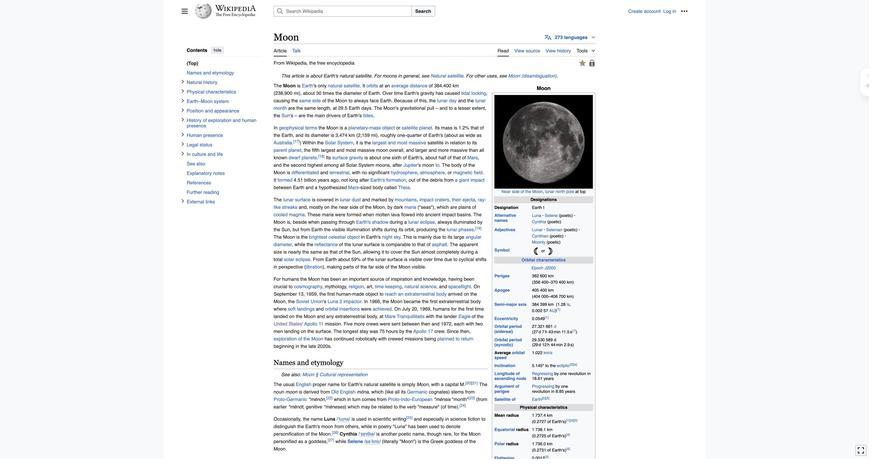 Task type: vqa. For each thing, say whether or not it's contained in the screenshot.
1st x small image from the bottom of the page
yes



Task type: locate. For each thing, give the bounding box(es) containing it.
main content
[[271, 31, 688, 460]]

full moon in the darkness of the night sky. it is patterned with a mix of light-tone regions and darker, irregular blotches, and scattered with varied circles surrounded by out-thrown rays of bright ejecta: impact craters. image
[[495, 95, 593, 189]]

1 vertical spatial note
[[274, 371, 596, 379]]

1 x small image from the top
[[181, 99, 185, 103]]

None search field
[[266, 6, 629, 17]]

wikipedia image
[[215, 5, 256, 11]]

2 x small image from the top
[[181, 89, 185, 93]]

2 x small image from the top
[[181, 118, 185, 122]]

page semi-protected image
[[589, 60, 596, 66]]

0 vertical spatial note
[[274, 72, 596, 80]]

x small image
[[181, 99, 185, 103], [181, 118, 185, 122], [181, 142, 185, 146], [181, 199, 185, 203]]

3 x small image from the top
[[181, 142, 185, 146]]

4 x small image from the top
[[181, 133, 185, 137]]

note
[[274, 72, 596, 80], [274, 371, 596, 379]]

1 x small image from the top
[[181, 80, 185, 84]]

5 x small image from the top
[[181, 152, 185, 156]]

x small image
[[181, 80, 185, 84], [181, 89, 185, 93], [181, 108, 185, 112], [181, 133, 185, 137], [181, 152, 185, 156]]



Task type: describe. For each thing, give the bounding box(es) containing it.
1 note from the top
[[274, 72, 596, 80]]

log in and more options image
[[681, 8, 688, 15]]

language progressive image
[[545, 34, 552, 41]]

3 x small image from the top
[[181, 108, 185, 112]]

4 x small image from the top
[[181, 199, 185, 203]]

menu image
[[181, 8, 188, 15]]

fullscreen image
[[858, 448, 865, 454]]

☽ image
[[547, 248, 555, 256]]

☾ image
[[532, 248, 540, 256]]

2 note from the top
[[274, 371, 596, 379]]

featured article image
[[580, 60, 586, 66]]

the free encyclopedia image
[[216, 13, 256, 17]]

Search Wikipedia search field
[[274, 6, 412, 17]]

personal tools navigation
[[629, 6, 690, 17]]



